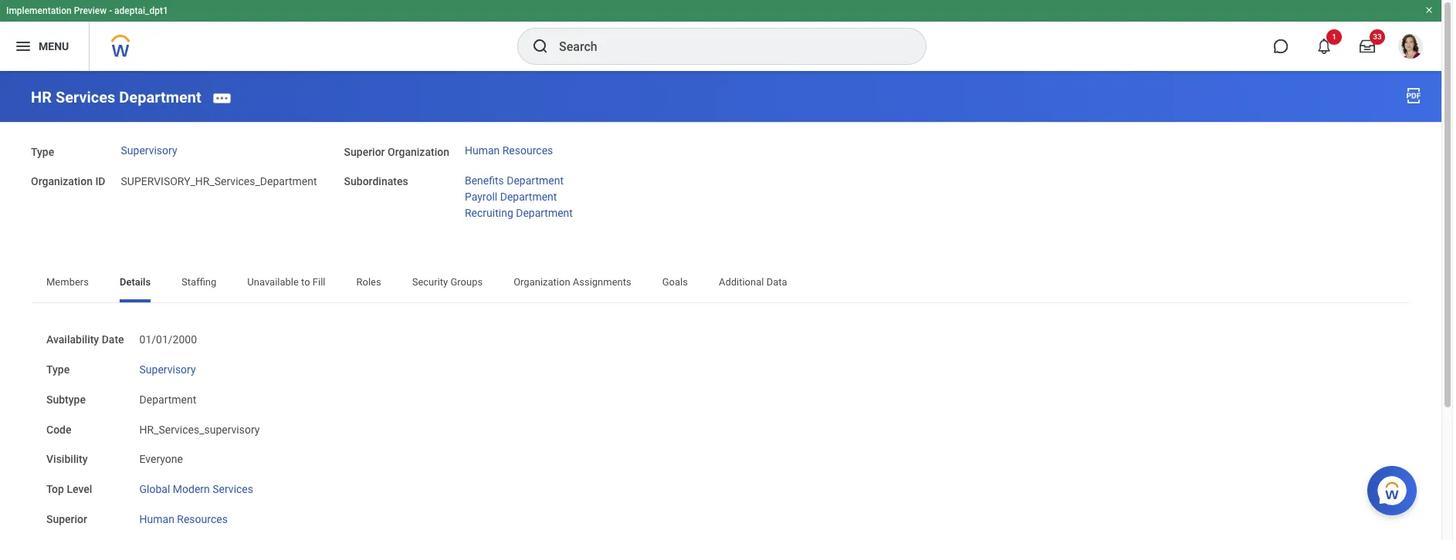 Task type: describe. For each thing, give the bounding box(es) containing it.
availability date element
[[139, 325, 197, 348]]

superior organization
[[344, 146, 449, 158]]

security groups
[[412, 277, 483, 288]]

items selected list
[[465, 175, 599, 219]]

department for recruiting
[[516, 207, 573, 219]]

tab list inside hr services department "main content"
[[31, 266, 1411, 303]]

1 vertical spatial supervisory link
[[139, 361, 196, 376]]

details
[[120, 277, 151, 288]]

benefits
[[465, 175, 504, 187]]

assignments
[[573, 277, 632, 288]]

roles
[[356, 277, 381, 288]]

id
[[95, 176, 105, 188]]

1
[[1332, 32, 1337, 41]]

33
[[1373, 32, 1382, 41]]

0 vertical spatial supervisory link
[[121, 145, 177, 157]]

implementation preview -   adeptai_dpt1
[[6, 5, 168, 16]]

supervisory_hr_services_department
[[121, 176, 317, 188]]

01/01/2000
[[139, 334, 197, 346]]

additional
[[719, 277, 764, 288]]

benefits department
[[465, 175, 564, 187]]

level
[[67, 484, 92, 496]]

organization assignments
[[514, 277, 632, 288]]

resources for superior organization
[[503, 145, 553, 157]]

availability date
[[46, 334, 124, 346]]

global
[[139, 484, 170, 496]]

subordinates
[[344, 176, 408, 188]]

everyone
[[139, 454, 183, 466]]

global modern services
[[139, 484, 253, 496]]

human for superior
[[139, 514, 174, 526]]

hr services department main content
[[0, 71, 1442, 541]]

date
[[102, 334, 124, 346]]

human resources link for superior organization
[[465, 145, 553, 157]]

members
[[46, 277, 89, 288]]

human resources link for superior
[[139, 510, 228, 526]]

menu
[[39, 40, 69, 52]]

implementation
[[6, 5, 72, 16]]

subtype
[[46, 394, 86, 406]]

hr
[[31, 88, 52, 106]]

department for benefits
[[507, 175, 564, 187]]

everyone element
[[139, 451, 183, 466]]

code
[[46, 424, 71, 436]]



Task type: vqa. For each thing, say whether or not it's contained in the screenshot.


Task type: locate. For each thing, give the bounding box(es) containing it.
0 vertical spatial type
[[31, 146, 54, 158]]

notifications large image
[[1317, 39, 1332, 54]]

organization
[[388, 146, 449, 158], [31, 176, 93, 188], [514, 277, 570, 288]]

organization up 'subordinates'
[[388, 146, 449, 158]]

top
[[46, 484, 64, 496]]

human resources link down modern
[[139, 510, 228, 526]]

0 vertical spatial organization
[[388, 146, 449, 158]]

recruiting
[[465, 207, 513, 219]]

services
[[56, 88, 115, 106], [213, 484, 253, 496]]

preview
[[74, 5, 107, 16]]

0 horizontal spatial human
[[139, 514, 174, 526]]

0 horizontal spatial superior
[[46, 514, 87, 526]]

1 horizontal spatial human resources
[[465, 145, 553, 157]]

1 vertical spatial human
[[139, 514, 174, 526]]

type up subtype
[[46, 364, 70, 376]]

superior for superior organization
[[344, 146, 385, 158]]

goals
[[662, 277, 688, 288]]

department
[[119, 88, 201, 106], [507, 175, 564, 187], [500, 191, 557, 203], [516, 207, 573, 219], [139, 394, 196, 406]]

superior down 'top level'
[[46, 514, 87, 526]]

organization for organization assignments
[[514, 277, 570, 288]]

1 vertical spatial superior
[[46, 514, 87, 526]]

supervisory link down 01/01/2000
[[139, 361, 196, 376]]

recruiting department
[[465, 207, 573, 219]]

resources up benefits department link
[[503, 145, 553, 157]]

global modern services link
[[139, 481, 253, 496]]

close environment banner image
[[1425, 5, 1434, 15]]

unavailable
[[247, 277, 299, 288]]

type for supervisory link to the bottom
[[46, 364, 70, 376]]

human resources link
[[465, 145, 553, 157], [139, 510, 228, 526]]

resources down global modern services
[[177, 514, 228, 526]]

menu banner
[[0, 0, 1442, 71]]

1 vertical spatial supervisory
[[139, 364, 196, 376]]

payroll
[[465, 191, 498, 203]]

type up organization id
[[31, 146, 54, 158]]

to
[[301, 277, 310, 288]]

services right modern
[[213, 484, 253, 496]]

department for payroll
[[500, 191, 557, 203]]

additional data
[[719, 277, 787, 288]]

view printable version (pdf) image
[[1405, 87, 1423, 105]]

0 horizontal spatial resources
[[177, 514, 228, 526]]

organization for organization id
[[31, 176, 93, 188]]

human
[[465, 145, 500, 157], [139, 514, 174, 526]]

inbox large image
[[1360, 39, 1376, 54]]

1 horizontal spatial superior
[[344, 146, 385, 158]]

-
[[109, 5, 112, 16]]

human down global
[[139, 514, 174, 526]]

staffing
[[182, 277, 217, 288]]

tab list
[[31, 266, 1411, 303]]

type
[[31, 146, 54, 158], [46, 364, 70, 376]]

fill
[[313, 277, 326, 288]]

justify image
[[14, 37, 32, 56]]

0 horizontal spatial human resources
[[139, 514, 228, 526]]

0 horizontal spatial organization
[[31, 176, 93, 188]]

availability
[[46, 334, 99, 346]]

supervisory up department "element"
[[139, 364, 196, 376]]

supervisory link
[[121, 145, 177, 157], [139, 361, 196, 376]]

organization left assignments at bottom left
[[514, 277, 570, 288]]

unavailable to fill
[[247, 277, 326, 288]]

1 vertical spatial human resources
[[139, 514, 228, 526]]

supervisory
[[121, 145, 177, 157], [139, 364, 196, 376]]

modern
[[173, 484, 210, 496]]

type for the topmost supervisory link
[[31, 146, 54, 158]]

supervisory down hr services department link
[[121, 145, 177, 157]]

33 button
[[1351, 29, 1386, 63]]

0 vertical spatial services
[[56, 88, 115, 106]]

human for superior organization
[[465, 145, 500, 157]]

groups
[[451, 277, 483, 288]]

supervisory link down hr services department link
[[121, 145, 177, 157]]

payroll department link
[[465, 191, 557, 203]]

hr services department
[[31, 88, 201, 106]]

1 horizontal spatial human resources link
[[465, 145, 553, 157]]

1 vertical spatial type
[[46, 364, 70, 376]]

hr_services_supervisory
[[139, 424, 260, 436]]

search image
[[531, 37, 550, 56]]

0 horizontal spatial human resources link
[[139, 510, 228, 526]]

0 vertical spatial human
[[465, 145, 500, 157]]

resources for superior
[[177, 514, 228, 526]]

hr services department link
[[31, 88, 201, 106]]

profile logan mcneil image
[[1399, 34, 1423, 62]]

organization left id
[[31, 176, 93, 188]]

superior up 'subordinates'
[[344, 146, 385, 158]]

0 vertical spatial supervisory
[[121, 145, 177, 157]]

human up benefits
[[465, 145, 500, 157]]

top level
[[46, 484, 92, 496]]

services right hr
[[56, 88, 115, 106]]

data
[[767, 277, 787, 288]]

0 vertical spatial human resources
[[465, 145, 553, 157]]

1 vertical spatial human resources link
[[139, 510, 228, 526]]

1 horizontal spatial services
[[213, 484, 253, 496]]

human resources for superior organization
[[465, 145, 553, 157]]

superior for superior
[[46, 514, 87, 526]]

benefits department link
[[465, 175, 564, 187]]

0 horizontal spatial services
[[56, 88, 115, 106]]

1 horizontal spatial organization
[[388, 146, 449, 158]]

1 vertical spatial services
[[213, 484, 253, 496]]

visibility
[[46, 454, 88, 466]]

human resources down modern
[[139, 514, 228, 526]]

adeptai_dpt1
[[114, 5, 168, 16]]

superior
[[344, 146, 385, 158], [46, 514, 87, 526]]

2 vertical spatial organization
[[514, 277, 570, 288]]

human resources for superior
[[139, 514, 228, 526]]

department element
[[139, 391, 196, 406]]

2 horizontal spatial organization
[[514, 277, 570, 288]]

Search Workday  search field
[[559, 29, 894, 63]]

human resources link up benefits department link
[[465, 145, 553, 157]]

resources
[[503, 145, 553, 157], [177, 514, 228, 526]]

tab list containing members
[[31, 266, 1411, 303]]

1 vertical spatial resources
[[177, 514, 228, 526]]

0 vertical spatial superior
[[344, 146, 385, 158]]

0 vertical spatial resources
[[503, 145, 553, 157]]

human resources
[[465, 145, 553, 157], [139, 514, 228, 526]]

1 vertical spatial organization
[[31, 176, 93, 188]]

1 horizontal spatial human
[[465, 145, 500, 157]]

payroll department
[[465, 191, 557, 203]]

1 horizontal spatial resources
[[503, 145, 553, 157]]

recruiting department link
[[465, 207, 573, 219]]

organization id
[[31, 176, 105, 188]]

human resources up benefits department link
[[465, 145, 553, 157]]

1 button
[[1308, 29, 1342, 63]]

security
[[412, 277, 448, 288]]

menu button
[[0, 22, 89, 71]]

0 vertical spatial human resources link
[[465, 145, 553, 157]]



